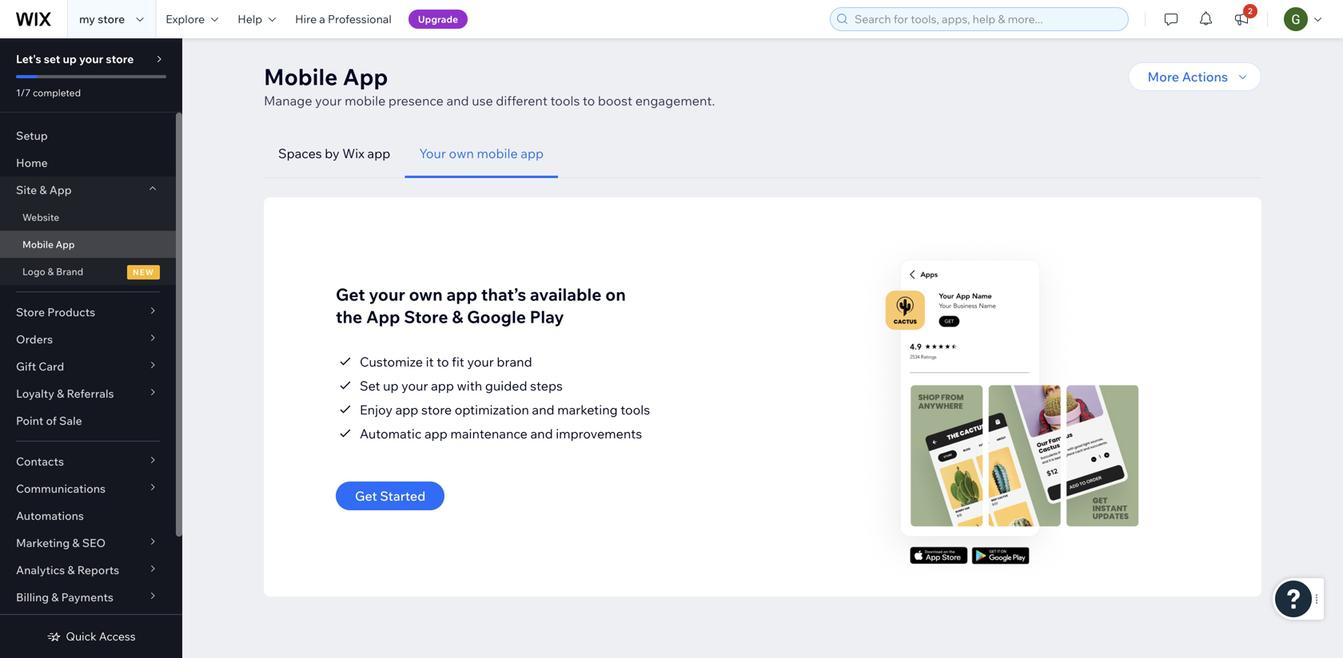 Task type: describe. For each thing, give the bounding box(es) containing it.
store products
[[16, 305, 95, 319]]

quick access button
[[47, 630, 136, 645]]

get for get your own app that's available on the app store & google play
[[336, 284, 365, 305]]

analytics & reports button
[[0, 557, 176, 585]]

app inside spaces by wix app button
[[367, 146, 391, 162]]

more actions
[[1148, 69, 1228, 85]]

your
[[419, 146, 446, 162]]

automatic
[[360, 426, 422, 442]]

app left with
[[431, 378, 454, 394]]

explore
[[166, 12, 205, 26]]

contacts button
[[0, 449, 176, 476]]

mobile app
[[22, 239, 75, 251]]

mobile inside button
[[477, 146, 518, 162]]

logo & brand
[[22, 266, 83, 278]]

website
[[22, 212, 59, 224]]

store inside dropdown button
[[16, 305, 45, 319]]

marketing & seo button
[[0, 530, 176, 557]]

& for app
[[39, 183, 47, 197]]

your right fit
[[467, 354, 494, 370]]

app inside popup button
[[49, 183, 72, 197]]

tools inside mobile app manage your mobile presence and use different tools to boost engagement.
[[551, 93, 580, 109]]

referrals
[[67, 387, 114, 401]]

new
[[133, 267, 154, 277]]

with
[[457, 378, 482, 394]]

& for brand
[[48, 266, 54, 278]]

on
[[606, 284, 626, 305]]

access
[[99, 630, 136, 644]]

up inside sidebar element
[[63, 52, 77, 66]]

that's
[[481, 284, 526, 305]]

sale
[[59, 414, 82, 428]]

get started
[[355, 489, 426, 505]]

hire a professional link
[[286, 0, 401, 38]]

your own mobile app button
[[405, 130, 558, 178]]

professional
[[328, 12, 392, 26]]

your inside mobile app manage your mobile presence and use different tools to boost engagement.
[[315, 93, 342, 109]]

gift card button
[[0, 353, 176, 381]]

to inside mobile app manage your mobile presence and use different tools to boost engagement.
[[583, 93, 595, 109]]

gift
[[16, 360, 36, 374]]

home
[[16, 156, 48, 170]]

app inside your own mobile app button
[[521, 146, 544, 162]]

to inside customize it to fit your brand set up your app with guided steps enjoy app store optimization and marketing tools automatic app maintenance and improvements
[[437, 354, 449, 370]]

more
[[1148, 69, 1180, 85]]

and inside mobile app manage your mobile presence and use different tools to boost engagement.
[[447, 93, 469, 109]]

website link
[[0, 204, 176, 231]]

a
[[319, 12, 325, 26]]

optimization
[[455, 402, 529, 418]]

analytics
[[16, 564, 65, 578]]

0 vertical spatial store
[[98, 12, 125, 26]]

store products button
[[0, 299, 176, 326]]

site & app
[[16, 183, 72, 197]]

guided
[[485, 378, 527, 394]]

mobile for mobile app manage your mobile presence and use different tools to boost engagement.
[[264, 63, 338, 91]]

available
[[530, 284, 602, 305]]

play
[[530, 307, 564, 328]]

store inside customize it to fit your brand set up your app with guided steps enjoy app store optimization and marketing tools automatic app maintenance and improvements
[[421, 402, 452, 418]]

marketing
[[557, 402, 618, 418]]

app right automatic
[[425, 426, 448, 442]]

billing & payments button
[[0, 585, 176, 612]]

maintenance
[[451, 426, 528, 442]]

marketing
[[16, 537, 70, 551]]

actions
[[1182, 69, 1228, 85]]

of
[[46, 414, 57, 428]]

communications
[[16, 482, 106, 496]]

engagement.
[[635, 93, 715, 109]]

by
[[325, 146, 340, 162]]

your down it
[[402, 378, 428, 394]]

home link
[[0, 150, 176, 177]]

completed
[[33, 87, 81, 99]]

spaces
[[278, 146, 322, 162]]

app inside get your own app that's available on the app store & google play
[[447, 284, 478, 305]]

1 vertical spatial and
[[532, 402, 555, 418]]

wix
[[342, 146, 365, 162]]

gift card
[[16, 360, 64, 374]]

store inside sidebar element
[[106, 52, 134, 66]]

app inside mobile app manage your mobile presence and use different tools to boost engagement.
[[343, 63, 388, 91]]

sidebar element
[[0, 38, 182, 659]]

use
[[472, 93, 493, 109]]

payments
[[61, 591, 114, 605]]

different
[[496, 93, 548, 109]]

tools inside customize it to fit your brand set up your app with guided steps enjoy app store optimization and marketing tools automatic app maintenance and improvements
[[621, 402, 650, 418]]

loyalty & referrals
[[16, 387, 114, 401]]

mobile inside mobile app manage your mobile presence and use different tools to boost engagement.
[[345, 93, 386, 109]]

presence
[[389, 93, 444, 109]]

it
[[426, 354, 434, 370]]

billing & payments
[[16, 591, 114, 605]]



Task type: vqa. For each thing, say whether or not it's contained in the screenshot.
Your own mobile app
yes



Task type: locate. For each thing, give the bounding box(es) containing it.
0 vertical spatial and
[[447, 93, 469, 109]]

tools
[[551, 93, 580, 109], [621, 402, 650, 418]]

let's set up your store
[[16, 52, 134, 66]]

0 vertical spatial to
[[583, 93, 595, 109]]

brand
[[56, 266, 83, 278]]

google
[[467, 307, 526, 328]]

store up it
[[404, 307, 448, 328]]

& left seo
[[72, 537, 80, 551]]

reports
[[77, 564, 119, 578]]

app
[[367, 146, 391, 162], [521, 146, 544, 162], [447, 284, 478, 305], [431, 378, 454, 394], [395, 402, 419, 418], [425, 426, 448, 442]]

set
[[360, 378, 380, 394]]

1 vertical spatial to
[[437, 354, 449, 370]]

own inside button
[[449, 146, 474, 162]]

mobile
[[345, 93, 386, 109], [477, 146, 518, 162]]

mobile app manage your mobile presence and use different tools to boost engagement.
[[264, 63, 715, 109]]

store down it
[[421, 402, 452, 418]]

1 vertical spatial mobile
[[22, 239, 54, 251]]

up inside customize it to fit your brand set up your app with guided steps enjoy app store optimization and marketing tools automatic app maintenance and improvements
[[383, 378, 399, 394]]

your right set
[[79, 52, 103, 66]]

point of sale link
[[0, 408, 176, 435]]

let's
[[16, 52, 41, 66]]

brand
[[497, 354, 532, 370]]

1 vertical spatial up
[[383, 378, 399, 394]]

store
[[16, 305, 45, 319], [404, 307, 448, 328]]

own up it
[[409, 284, 443, 305]]

store inside get your own app that's available on the app store & google play
[[404, 307, 448, 328]]

own inside get your own app that's available on the app store & google play
[[409, 284, 443, 305]]

0 horizontal spatial tools
[[551, 93, 580, 109]]

point of sale
[[16, 414, 82, 428]]

your inside sidebar element
[[79, 52, 103, 66]]

1 vertical spatial store
[[106, 52, 134, 66]]

& for seo
[[72, 537, 80, 551]]

1 horizontal spatial store
[[404, 307, 448, 328]]

0 vertical spatial tools
[[551, 93, 580, 109]]

customize
[[360, 354, 423, 370]]

communications button
[[0, 476, 176, 503]]

quick access
[[66, 630, 136, 644]]

own right your
[[449, 146, 474, 162]]

1 horizontal spatial mobile
[[477, 146, 518, 162]]

0 vertical spatial up
[[63, 52, 77, 66]]

setup
[[16, 129, 48, 143]]

1 vertical spatial mobile
[[477, 146, 518, 162]]

loyalty & referrals button
[[0, 381, 176, 408]]

& right "logo"
[[48, 266, 54, 278]]

app up website
[[49, 183, 72, 197]]

mobile left presence
[[345, 93, 386, 109]]

app
[[343, 63, 388, 91], [49, 183, 72, 197], [56, 239, 75, 251], [366, 307, 400, 328]]

& inside get your own app that's available on the app store & google play
[[452, 307, 463, 328]]

contacts
[[16, 455, 64, 469]]

to left boost
[[583, 93, 595, 109]]

mobile inside mobile app manage your mobile presence and use different tools to boost engagement.
[[264, 63, 338, 91]]

analytics & reports
[[16, 564, 119, 578]]

mobile
[[264, 63, 338, 91], [22, 239, 54, 251]]

0 vertical spatial mobile
[[264, 63, 338, 91]]

logo
[[22, 266, 45, 278]]

tab list
[[264, 130, 1262, 178]]

1 vertical spatial tools
[[621, 402, 650, 418]]

app inside get your own app that's available on the app store & google play
[[366, 307, 400, 328]]

app down different
[[521, 146, 544, 162]]

billing
[[16, 591, 49, 605]]

& inside 'dropdown button'
[[67, 564, 75, 578]]

tools up "improvements"
[[621, 402, 650, 418]]

quick
[[66, 630, 96, 644]]

mobile down use
[[477, 146, 518, 162]]

orders button
[[0, 326, 176, 353]]

improvements
[[556, 426, 642, 442]]

store right my
[[98, 12, 125, 26]]

spaces by wix app
[[278, 146, 391, 162]]

site
[[16, 183, 37, 197]]

get your own app that's available on the app store & google play
[[336, 284, 626, 328]]

get started button
[[336, 482, 445, 511]]

& left reports in the left of the page
[[67, 564, 75, 578]]

my store
[[79, 12, 125, 26]]

upgrade button
[[409, 10, 468, 29]]

orders
[[16, 333, 53, 347]]

my
[[79, 12, 95, 26]]

help
[[238, 12, 262, 26]]

0 horizontal spatial mobile
[[22, 239, 54, 251]]

get
[[336, 284, 365, 305], [355, 489, 377, 505]]

fit
[[452, 354, 465, 370]]

2
[[1248, 6, 1253, 16]]

manage
[[264, 93, 312, 109]]

tools right different
[[551, 93, 580, 109]]

1 horizontal spatial up
[[383, 378, 399, 394]]

mobile app link
[[0, 231, 176, 258]]

get up the
[[336, 284, 365, 305]]

to right it
[[437, 354, 449, 370]]

0 horizontal spatial store
[[16, 305, 45, 319]]

card
[[39, 360, 64, 374]]

site & app button
[[0, 177, 176, 204]]

1 vertical spatial get
[[355, 489, 377, 505]]

0 horizontal spatial mobile
[[345, 93, 386, 109]]

customize it to fit your brand set up your app with guided steps enjoy app store optimization and marketing tools automatic app maintenance and improvements
[[360, 354, 650, 442]]

& left google
[[452, 307, 463, 328]]

upgrade
[[418, 13, 458, 25]]

store up orders
[[16, 305, 45, 319]]

your inside get your own app that's available on the app store & google play
[[369, 284, 405, 305]]

help button
[[228, 0, 286, 38]]

1 horizontal spatial to
[[583, 93, 595, 109]]

setup link
[[0, 122, 176, 150]]

your right the manage
[[315, 93, 342, 109]]

get inside get started button
[[355, 489, 377, 505]]

0 horizontal spatial own
[[409, 284, 443, 305]]

Search for tools, apps, help & more... field
[[850, 8, 1124, 30]]

mobile up the manage
[[264, 63, 338, 91]]

products
[[47, 305, 95, 319]]

point
[[16, 414, 43, 428]]

your
[[79, 52, 103, 66], [315, 93, 342, 109], [369, 284, 405, 305], [467, 354, 494, 370], [402, 378, 428, 394]]

1 horizontal spatial mobile
[[264, 63, 338, 91]]

app down professional
[[343, 63, 388, 91]]

0 vertical spatial mobile
[[345, 93, 386, 109]]

0 horizontal spatial up
[[63, 52, 77, 66]]

get inside get your own app that's available on the app store & google play
[[336, 284, 365, 305]]

tab list containing spaces by wix app
[[264, 130, 1262, 178]]

hire a professional
[[295, 12, 392, 26]]

&
[[39, 183, 47, 197], [48, 266, 54, 278], [452, 307, 463, 328], [57, 387, 64, 401], [72, 537, 80, 551], [67, 564, 75, 578], [51, 591, 59, 605]]

app up automatic
[[395, 402, 419, 418]]

get for get started
[[355, 489, 377, 505]]

0 vertical spatial own
[[449, 146, 474, 162]]

1 horizontal spatial own
[[449, 146, 474, 162]]

store down "my store"
[[106, 52, 134, 66]]

mobile down website
[[22, 239, 54, 251]]

1 vertical spatial own
[[409, 284, 443, 305]]

0 vertical spatial get
[[336, 284, 365, 305]]

app right wix at the top left
[[367, 146, 391, 162]]

app up google
[[447, 284, 478, 305]]

enjoy
[[360, 402, 393, 418]]

app right the
[[366, 307, 400, 328]]

1 horizontal spatial tools
[[621, 402, 650, 418]]

mobile inside sidebar element
[[22, 239, 54, 251]]

hire
[[295, 12, 317, 26]]

get left started
[[355, 489, 377, 505]]

& right billing
[[51, 591, 59, 605]]

& right loyalty
[[57, 387, 64, 401]]

& for referrals
[[57, 387, 64, 401]]

& for reports
[[67, 564, 75, 578]]

your up customize
[[369, 284, 405, 305]]

& for payments
[[51, 591, 59, 605]]

mobile for mobile app
[[22, 239, 54, 251]]

your own mobile app
[[419, 146, 544, 162]]

2 vertical spatial and
[[531, 426, 553, 442]]

to
[[583, 93, 595, 109], [437, 354, 449, 370]]

2 vertical spatial store
[[421, 402, 452, 418]]

set
[[44, 52, 60, 66]]

more actions button
[[1129, 62, 1262, 91]]

& right site
[[39, 183, 47, 197]]

started
[[380, 489, 426, 505]]

loyalty
[[16, 387, 54, 401]]

0 horizontal spatial to
[[437, 354, 449, 370]]

app up brand
[[56, 239, 75, 251]]

1/7
[[16, 87, 31, 99]]

automations link
[[0, 503, 176, 530]]

marketing & seo
[[16, 537, 106, 551]]

2 button
[[1224, 0, 1259, 38]]

spaces by wix app button
[[264, 130, 405, 178]]



